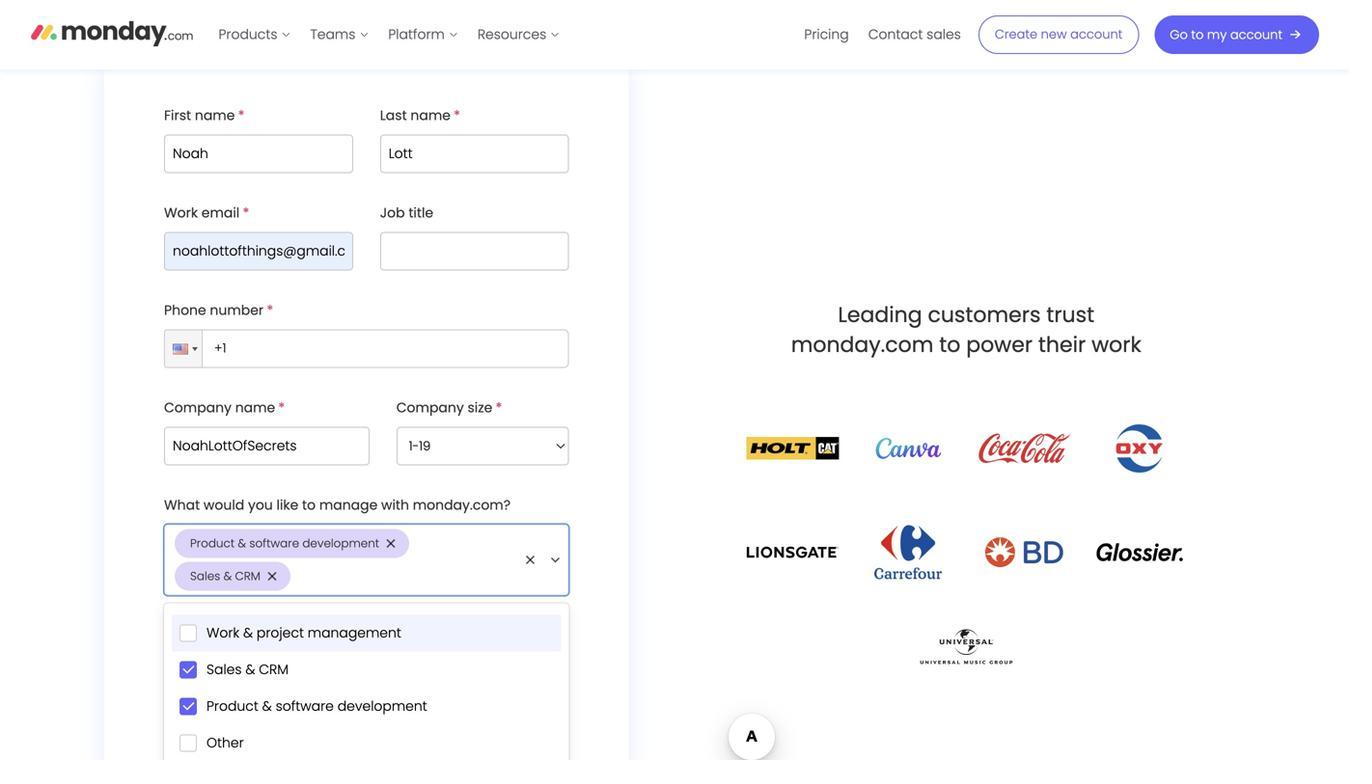 Task type: vqa. For each thing, say whether or not it's contained in the screenshot.
Work
yes



Task type: locate. For each thing, give the bounding box(es) containing it.
to down "customers"
[[939, 330, 961, 360]]

sales & crm down our
[[207, 661, 289, 679]]

& down the team on the bottom left
[[262, 697, 272, 716]]

to inside button
[[1192, 26, 1204, 43]]

name for first name
[[195, 106, 235, 125]]

main element
[[209, 0, 1320, 70]]

work for work & project management
[[207, 624, 240, 643]]

pricing
[[805, 25, 849, 44]]

1 vertical spatial development
[[338, 697, 427, 716]]

to inside leading customers trust monday.com to power their work
[[939, 330, 961, 360]]

trust
[[1047, 300, 1095, 330]]

0 horizontal spatial work
[[164, 204, 198, 222]]

my
[[1208, 26, 1227, 43]]

2 company from the left
[[397, 399, 464, 417]]

1 vertical spatial sales
[[207, 661, 242, 679]]

work email
[[164, 204, 240, 222]]

like
[[277, 496, 299, 515]]

holtcat image
[[746, 437, 839, 460]]

with
[[381, 496, 409, 515]]

job title
[[380, 204, 434, 222]]

sales & crm up our
[[190, 569, 261, 585]]

name right the first
[[195, 106, 235, 125]]

& left project
[[243, 624, 253, 643]]

account right the my
[[1231, 26, 1283, 43]]

Last name text field
[[380, 135, 569, 173]]

0 vertical spatial work
[[164, 204, 198, 222]]

crm down the team on the bottom left
[[259, 661, 289, 679]]

company left size
[[397, 399, 464, 417]]

0 horizontal spatial list
[[209, 0, 570, 70]]

leading
[[838, 300, 922, 330]]

0 vertical spatial product & software development
[[190, 536, 379, 552]]

1 vertical spatial work
[[207, 624, 240, 643]]

you
[[248, 496, 273, 515]]

name right last
[[411, 106, 451, 125]]

work
[[164, 204, 198, 222], [207, 624, 240, 643]]

products link
[[209, 19, 301, 50]]

to
[[1192, 26, 1204, 43], [939, 330, 961, 360], [302, 496, 316, 515]]

list containing products
[[209, 0, 570, 70]]

& down how can our team help you?
[[246, 661, 255, 679]]

& up our
[[224, 569, 232, 585]]

sales
[[190, 569, 220, 585], [207, 661, 242, 679]]

0 vertical spatial to
[[1192, 26, 1204, 43]]

list
[[209, 0, 570, 70], [795, 0, 971, 70]]

how can our team help you?
[[164, 626, 357, 645]]

account right new
[[1071, 26, 1123, 43]]

product down would
[[190, 536, 235, 552]]

1 (702) 123-4567 telephone field
[[198, 330, 569, 368]]

list containing pricing
[[795, 0, 971, 70]]

account
[[1071, 26, 1123, 43], [1231, 26, 1283, 43]]

1 vertical spatial to
[[939, 330, 961, 360]]

2 vertical spatial to
[[302, 496, 316, 515]]

Work email email field
[[164, 232, 353, 271]]

help
[[292, 626, 322, 645]]

First name text field
[[164, 135, 353, 173]]

what would you like to manage with monday.com?
[[164, 496, 511, 515]]

sales up can
[[190, 569, 220, 585]]

to for leading customers trust monday.com to power their work
[[939, 330, 961, 360]]

go
[[1170, 26, 1188, 43]]

company down united states: + 1 "image"
[[164, 399, 232, 417]]

management
[[308, 624, 401, 643]]

phone number
[[164, 301, 264, 320]]

product & software development down like at the bottom of page
[[190, 536, 379, 552]]

work inside what would you like to manage with monday.com? element
[[207, 624, 240, 643]]

pricing link
[[795, 19, 859, 50]]

2 list from the left
[[795, 0, 971, 70]]

1 horizontal spatial work
[[207, 624, 240, 643]]

1 horizontal spatial list
[[795, 0, 971, 70]]

sales down our
[[207, 661, 242, 679]]

2 horizontal spatial to
[[1192, 26, 1204, 43]]

development
[[302, 536, 379, 552], [338, 697, 427, 716]]

team
[[252, 626, 289, 645]]

product & software development
[[190, 536, 379, 552], [207, 697, 427, 716]]

0 horizontal spatial company
[[164, 399, 232, 417]]

work left 'email'
[[164, 204, 198, 222]]

company
[[164, 399, 232, 417], [397, 399, 464, 417]]

1 horizontal spatial to
[[939, 330, 961, 360]]

monday.com?
[[413, 496, 511, 515]]

work for work email
[[164, 204, 198, 222]]

company name
[[164, 399, 275, 417]]

0 horizontal spatial to
[[302, 496, 316, 515]]

company size
[[397, 399, 493, 417]]

1 company from the left
[[164, 399, 232, 417]]

product
[[190, 536, 235, 552], [207, 697, 259, 716]]

create new account button
[[979, 15, 1139, 54]]

development down management
[[338, 697, 427, 716]]

name
[[195, 106, 235, 125], [411, 106, 451, 125], [235, 399, 275, 417]]

project
[[257, 624, 304, 643]]

title
[[409, 204, 434, 222]]

0 vertical spatial development
[[302, 536, 379, 552]]

0 horizontal spatial account
[[1071, 26, 1123, 43]]

email
[[202, 204, 240, 222]]

name up company name 'text field'
[[235, 399, 275, 417]]

universal music group image
[[920, 630, 1013, 664]]

product up "other"
[[207, 697, 259, 716]]

product & software development down help
[[207, 697, 427, 716]]

go to my account button
[[1155, 15, 1320, 54]]

software down help
[[276, 697, 334, 716]]

work right how
[[207, 624, 240, 643]]

first name
[[164, 106, 235, 125]]

to right go at the top right of page
[[1192, 26, 1204, 43]]

1 horizontal spatial company
[[397, 399, 464, 417]]

1 list from the left
[[209, 0, 570, 70]]

& down would
[[238, 536, 246, 552]]

platform
[[388, 25, 445, 44]]

crm
[[235, 569, 261, 585], [259, 661, 289, 679]]

to for what would you like to manage with monday.com?
[[302, 496, 316, 515]]

sales & crm
[[190, 569, 261, 585], [207, 661, 289, 679]]

software down like at the bottom of page
[[249, 536, 299, 552]]

crm up our
[[235, 569, 261, 585]]

phone
[[164, 301, 206, 320]]

oxy image
[[1112, 422, 1168, 476]]

software
[[249, 536, 299, 552], [276, 697, 334, 716]]

Job title text field
[[380, 232, 569, 271]]

development down what would you like to manage with monday.com? at the left bottom
[[302, 536, 379, 552]]

to right like at the bottom of page
[[302, 496, 316, 515]]

their
[[1039, 330, 1086, 360]]

&
[[238, 536, 246, 552], [224, 569, 232, 585], [243, 624, 253, 643], [246, 661, 255, 679], [262, 697, 272, 716]]

power
[[966, 330, 1033, 360]]



Task type: describe. For each thing, give the bounding box(es) containing it.
you?
[[325, 626, 357, 645]]

0 vertical spatial product
[[190, 536, 235, 552]]

1 vertical spatial sales & crm
[[207, 661, 289, 679]]

last
[[380, 106, 407, 125]]

what
[[164, 496, 200, 515]]

company for company size
[[397, 399, 464, 417]]

monday.com
[[791, 330, 934, 360]]

size
[[468, 399, 493, 417]]

our
[[226, 626, 249, 645]]

platform link
[[379, 19, 468, 50]]

carrefour image
[[875, 526, 942, 580]]

1 horizontal spatial account
[[1231, 26, 1283, 43]]

canva image
[[862, 438, 955, 459]]

1 vertical spatial software
[[276, 697, 334, 716]]

monday.com logo image
[[31, 13, 194, 53]]

resources link
[[468, 19, 570, 50]]

work & project management
[[207, 624, 401, 643]]

other
[[207, 734, 244, 753]]

contact sales button
[[859, 19, 971, 50]]

resources
[[478, 25, 547, 44]]

coca cola image
[[978, 423, 1071, 474]]

name for last name
[[411, 106, 451, 125]]

united states: + 1 image
[[192, 347, 198, 351]]

How can our team help you? text field
[[164, 655, 569, 757]]

would
[[204, 496, 244, 515]]

0 vertical spatial crm
[[235, 569, 261, 585]]

1 vertical spatial product
[[207, 697, 259, 716]]

leading customers trust monday.com to power their work
[[791, 300, 1142, 360]]

sales
[[927, 25, 961, 44]]

0 vertical spatial software
[[249, 536, 299, 552]]

number
[[210, 301, 264, 320]]

contact sales
[[868, 25, 961, 44]]

can
[[197, 626, 223, 645]]

Company name text field
[[164, 427, 369, 466]]

manage
[[319, 496, 378, 515]]

0 vertical spatial sales & crm
[[190, 569, 261, 585]]

work
[[1092, 330, 1142, 360]]

job
[[380, 204, 405, 222]]

new
[[1041, 26, 1067, 43]]

teams
[[310, 25, 356, 44]]

what would you like to manage with monday.com? element
[[164, 525, 569, 761]]

contact
[[868, 25, 923, 44]]

first
[[164, 106, 191, 125]]

create
[[995, 26, 1038, 43]]

bd image
[[978, 531, 1071, 574]]

name for company name
[[235, 399, 275, 417]]

products
[[219, 25, 278, 44]]

teams link
[[301, 19, 379, 50]]

customers
[[928, 300, 1041, 330]]

0 vertical spatial sales
[[190, 569, 220, 585]]

create new account
[[995, 26, 1123, 43]]

lionsgate image
[[746, 541, 839, 564]]

company for company name
[[164, 399, 232, 417]]

1 vertical spatial product & software development
[[207, 697, 427, 716]]

go to my account
[[1170, 26, 1283, 43]]

glossier image
[[1094, 543, 1187, 562]]

1 vertical spatial crm
[[259, 661, 289, 679]]

how
[[164, 626, 193, 645]]

last name
[[380, 106, 451, 125]]



